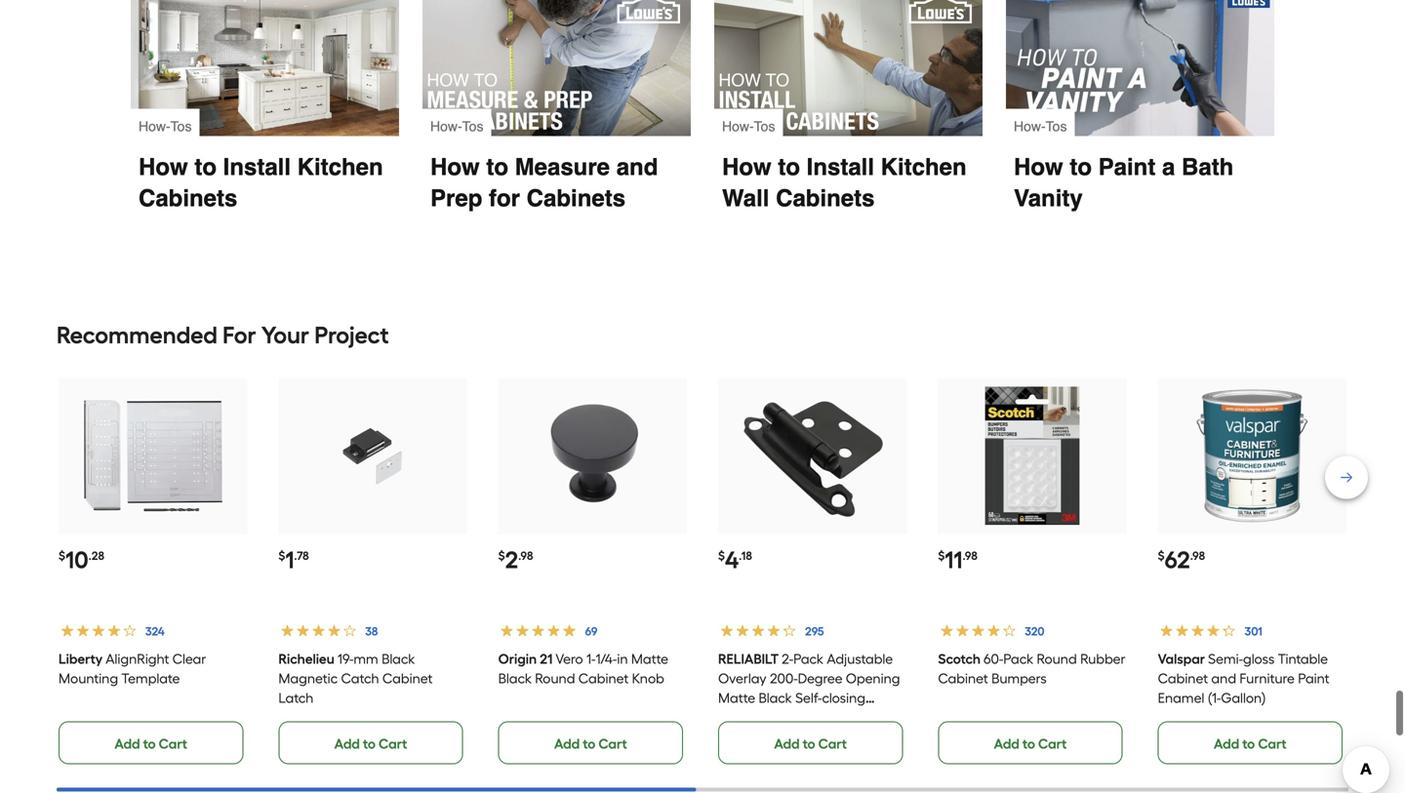 Task type: locate. For each thing, give the bounding box(es) containing it.
cabinets inside how to install kitchen wall cabinets
[[776, 185, 875, 212]]

1 vertical spatial black
[[498, 670, 532, 687]]

0 horizontal spatial paint
[[1098, 154, 1156, 180]]

1 horizontal spatial black
[[498, 670, 532, 687]]

add to cart down vero 1-1/4-in matte black round cabinet knob
[[554, 736, 627, 752]]

add inside 11 list item
[[994, 736, 1020, 752]]

origin
[[498, 651, 537, 667]]

3 $ from the left
[[498, 549, 505, 563]]

0 vertical spatial and
[[616, 154, 658, 180]]

60-pack round rubber cabinet bumpers
[[938, 651, 1126, 687]]

2 horizontal spatial .98
[[1190, 549, 1205, 563]]

kitchen inside how to install kitchen cabinets
[[297, 154, 383, 180]]

cart down "hinge" on the bottom of the page
[[818, 736, 847, 752]]

in
[[617, 651, 628, 667]]

add to cart link for 1
[[278, 722, 463, 765]]

cabinet right catch
[[382, 670, 433, 687]]

0 horizontal spatial and
[[616, 154, 658, 180]]

install for cabinets
[[223, 154, 291, 180]]

cart down template
[[159, 736, 187, 752]]

cart inside 62 list item
[[1258, 736, 1287, 752]]

pack
[[793, 651, 824, 667], [1003, 651, 1034, 667]]

matte inside vero 1-1/4-in matte black round cabinet knob
[[631, 651, 668, 667]]

paint down "tintable"
[[1298, 670, 1330, 687]]

2 vertical spatial black
[[759, 690, 792, 706]]

opening
[[846, 670, 900, 687]]

cart down gallon)
[[1258, 736, 1287, 752]]

1 horizontal spatial pack
[[1003, 651, 1034, 667]]

latch
[[278, 690, 314, 706]]

how to install kitchen cabinets
[[139, 154, 390, 212]]

add to cart down gallon)
[[1214, 736, 1287, 752]]

.28
[[88, 549, 104, 563]]

1 .98 from the left
[[518, 549, 533, 563]]

add to cart link for 2
[[498, 722, 683, 765]]

kitchen for how to install kitchen cabinets
[[297, 154, 383, 180]]

cart inside 10 list item
[[159, 736, 187, 752]]

liberty alignright clear mounting template image
[[77, 381, 228, 532]]

2-
[[782, 651, 793, 667]]

19-
[[338, 651, 354, 667]]

4 add to cart link from the left
[[718, 722, 903, 765]]

4 add from the left
[[774, 736, 800, 752]]

add inside 62 list item
[[1214, 736, 1240, 752]]

add for 1
[[334, 736, 360, 752]]

2 tos from the left
[[462, 118, 484, 134]]

3 add from the left
[[554, 736, 580, 752]]

6 add to cart from the left
[[1214, 736, 1287, 752]]

1 horizontal spatial round
[[1037, 651, 1077, 667]]

add to cart inside 11 list item
[[994, 736, 1067, 752]]

1 horizontal spatial kitchen
[[881, 154, 967, 180]]

1 list item
[[278, 378, 467, 765]]

(1-
[[1208, 690, 1221, 706]]

add to cart inside 2 list item
[[554, 736, 627, 752]]

0 horizontal spatial .98
[[518, 549, 533, 563]]

2 horizontal spatial black
[[759, 690, 792, 706]]

how inside how to install kitchen cabinets
[[139, 154, 188, 180]]

to inside how to install kitchen cabinets
[[195, 154, 217, 180]]

to inside 10 list item
[[143, 736, 156, 752]]

add inside 2 list item
[[554, 736, 580, 752]]

2 cabinets from the left
[[527, 185, 626, 212]]

cabinet down scotch
[[938, 670, 988, 687]]

add to cart for 62
[[1214, 736, 1287, 752]]

add to cart inside 10 list item
[[115, 736, 187, 752]]

4 how from the left
[[1014, 154, 1063, 180]]

cart inside 11 list item
[[1038, 736, 1067, 752]]

and right measure
[[616, 154, 658, 180]]

install inside how to install kitchen wall cabinets
[[807, 154, 874, 180]]

pack inside "2-pack adjustable overlay 200-degree opening matte black self-closing overlay cabinet hinge"
[[793, 651, 824, 667]]

$ inside the $ 11 .98
[[938, 549, 945, 563]]

3 cart from the left
[[599, 736, 627, 752]]

1 vertical spatial overlay
[[718, 709, 767, 726]]

3 how- from the left
[[722, 118, 754, 134]]

closing
[[822, 690, 866, 706]]

round up bumpers
[[1037, 651, 1077, 667]]

to inside 62 list item
[[1243, 736, 1255, 752]]

2 horizontal spatial cabinets
[[776, 185, 875, 212]]

.98
[[518, 549, 533, 563], [963, 549, 978, 563], [1190, 549, 1205, 563]]

how inside how to measure and prep for cabinets
[[430, 154, 480, 180]]

pack up degree
[[793, 651, 824, 667]]

cabinets
[[139, 185, 237, 212], [527, 185, 626, 212], [776, 185, 875, 212]]

install inside how to install kitchen cabinets
[[223, 154, 291, 180]]

to inside 4 list item
[[803, 736, 815, 752]]

add for 2
[[554, 736, 580, 752]]

pack inside the '60-pack round rubber cabinet bumpers'
[[1003, 651, 1034, 667]]

paint
[[1098, 154, 1156, 180], [1298, 670, 1330, 687]]

5 cart from the left
[[1038, 736, 1067, 752]]

add to cart down "hinge" on the bottom of the page
[[774, 736, 847, 752]]

1 horizontal spatial .98
[[963, 549, 978, 563]]

self-
[[795, 690, 822, 706]]

paint inside semi-gloss tintable cabinet and furniture paint enamel (1-gallon)
[[1298, 670, 1330, 687]]

1 horizontal spatial paint
[[1298, 670, 1330, 687]]

black down origin
[[498, 670, 532, 687]]

.98 inside the $ 11 .98
[[963, 549, 978, 563]]

2 cart from the left
[[379, 736, 407, 752]]

add inside 10 list item
[[115, 736, 140, 752]]

1-
[[586, 651, 596, 667]]

5 add to cart from the left
[[994, 736, 1067, 752]]

add to cart link inside 10 list item
[[59, 722, 243, 765]]

cabinet down 1/4- at the left bottom of page
[[578, 670, 629, 687]]

4 $ from the left
[[718, 549, 725, 563]]

2 .98 from the left
[[963, 549, 978, 563]]

cart for 1
[[379, 736, 407, 752]]

tos for how to install kitchen wall cabinets
[[754, 118, 775, 134]]

3 .98 from the left
[[1190, 549, 1205, 563]]

and down semi-
[[1211, 670, 1236, 687]]

black right the mm
[[382, 651, 415, 667]]

kitchen inside how to install kitchen wall cabinets
[[881, 154, 967, 180]]

1 add to cart link from the left
[[59, 722, 243, 765]]

4 tos from the left
[[1046, 118, 1067, 134]]

add to cart inside 1 list item
[[334, 736, 407, 752]]

4 how- from the left
[[1014, 118, 1046, 134]]

matte down reliabilt
[[718, 690, 755, 706]]

cabinets inside how to install kitchen cabinets
[[139, 185, 237, 212]]

add to cart down template
[[115, 736, 187, 752]]

round
[[1037, 651, 1077, 667], [535, 670, 575, 687]]

5 add to cart link from the left
[[938, 722, 1123, 765]]

add
[[115, 736, 140, 752], [334, 736, 360, 752], [554, 736, 580, 752], [774, 736, 800, 752], [994, 736, 1020, 752], [1214, 736, 1240, 752]]

add to cart link down template
[[59, 722, 243, 765]]

semi-gloss tintable cabinet and furniture paint enamel (1-gallon)
[[1158, 651, 1330, 706]]

round down 21 at bottom left
[[535, 670, 575, 687]]

how
[[139, 154, 188, 180], [430, 154, 480, 180], [722, 154, 772, 180], [1014, 154, 1063, 180]]

how to measure and prep for cabinets
[[430, 154, 665, 212]]

add to cart link down bumpers
[[938, 722, 1123, 765]]

how-
[[139, 118, 170, 134], [430, 118, 462, 134], [722, 118, 754, 134], [1014, 118, 1046, 134]]

add to cart down bumpers
[[994, 736, 1067, 752]]

paint left a
[[1098, 154, 1156, 180]]

how- for how to paint a bath vanity
[[1014, 118, 1046, 134]]

add inside 1 list item
[[334, 736, 360, 752]]

add down self-
[[774, 736, 800, 752]]

recommended for your project heading
[[57, 316, 1349, 355]]

gallon)
[[1221, 690, 1266, 706]]

catch
[[341, 670, 379, 687]]

0 vertical spatial overlay
[[718, 670, 767, 687]]

recommended for your project
[[57, 321, 389, 349]]

2 install from the left
[[807, 154, 874, 180]]

3 tos from the left
[[754, 118, 775, 134]]

a white kitchen with white cabinets and a white island with four drawer fronts. image
[[131, 0, 399, 136]]

rubber
[[1080, 651, 1126, 667]]

1 kitchen from the left
[[297, 154, 383, 180]]

1 horizontal spatial and
[[1211, 670, 1236, 687]]

2 kitchen from the left
[[881, 154, 967, 180]]

cart inside 1 list item
[[379, 736, 407, 752]]

tos
[[170, 118, 192, 134], [462, 118, 484, 134], [754, 118, 775, 134], [1046, 118, 1067, 134]]

add to cart
[[115, 736, 187, 752], [334, 736, 407, 752], [554, 736, 627, 752], [774, 736, 847, 752], [994, 736, 1067, 752], [1214, 736, 1287, 752]]

project
[[314, 321, 389, 349]]

2 add from the left
[[334, 736, 360, 752]]

add to cart inside 62 list item
[[1214, 736, 1287, 752]]

add to cart link inside 62 list item
[[1158, 722, 1343, 765]]

matte up knob
[[631, 651, 668, 667]]

$ inside $ 2 .98
[[498, 549, 505, 563]]

a
[[1162, 154, 1175, 180]]

add down template
[[115, 736, 140, 752]]

to inside how to measure and prep for cabinets
[[486, 154, 508, 180]]

1 vertical spatial and
[[1211, 670, 1236, 687]]

.98 inside "$ 62 .98"
[[1190, 549, 1205, 563]]

1 pack from the left
[[793, 651, 824, 667]]

0 horizontal spatial kitchen
[[297, 154, 383, 180]]

add to cart link inside 4 list item
[[718, 722, 903, 765]]

how inside how to install kitchen wall cabinets
[[722, 154, 772, 180]]

overlay
[[718, 670, 767, 687], [718, 709, 767, 726]]

1 cart from the left
[[159, 736, 187, 752]]

.18
[[739, 549, 752, 563]]

2 add to cart link from the left
[[278, 722, 463, 765]]

3 how from the left
[[722, 154, 772, 180]]

cart for 4
[[818, 736, 847, 752]]

add down bumpers
[[994, 736, 1020, 752]]

adjustable
[[827, 651, 893, 667]]

add to cart down catch
[[334, 736, 407, 752]]

pack for 4
[[793, 651, 824, 667]]

cart down catch
[[379, 736, 407, 752]]

1 horizontal spatial matte
[[718, 690, 755, 706]]

how-tos
[[139, 118, 192, 134], [430, 118, 484, 134], [722, 118, 775, 134], [1014, 118, 1067, 134]]

furniture
[[1240, 670, 1295, 687]]

1 vertical spatial matte
[[718, 690, 755, 706]]

install
[[223, 154, 291, 180], [807, 154, 874, 180]]

1 install from the left
[[223, 154, 291, 180]]

add to cart link down vero 1-1/4-in matte black round cabinet knob
[[498, 722, 683, 765]]

2 $ from the left
[[278, 549, 285, 563]]

1 how from the left
[[139, 154, 188, 180]]

enamel
[[1158, 690, 1205, 706]]

cabinet down self-
[[770, 709, 820, 726]]

cart down vero 1-1/4-in matte black round cabinet knob
[[599, 736, 627, 752]]

cart down bumpers
[[1038, 736, 1067, 752]]

bumpers
[[992, 670, 1047, 687]]

1 horizontal spatial install
[[807, 154, 874, 180]]

cabinet down valspar
[[1158, 670, 1208, 687]]

2 how from the left
[[430, 154, 480, 180]]

liberty
[[59, 651, 103, 667]]

cabinet inside vero 1-1/4-in matte black round cabinet knob
[[578, 670, 629, 687]]

vanity
[[1014, 185, 1083, 212]]

1 add from the left
[[115, 736, 140, 752]]

0 vertical spatial matte
[[631, 651, 668, 667]]

tos for how to measure and prep for cabinets
[[462, 118, 484, 134]]

3 cabinets from the left
[[776, 185, 875, 212]]

cart for 10
[[159, 736, 187, 752]]

and
[[616, 154, 658, 180], [1211, 670, 1236, 687]]

2 pack from the left
[[1003, 651, 1034, 667]]

3 add to cart link from the left
[[498, 722, 683, 765]]

3 how-tos from the left
[[722, 118, 775, 134]]

cart for 11
[[1038, 736, 1067, 752]]

0 horizontal spatial round
[[535, 670, 575, 687]]

black down 200-
[[759, 690, 792, 706]]

matte inside "2-pack adjustable overlay 200-degree opening matte black self-closing overlay cabinet hinge"
[[718, 690, 755, 706]]

5 $ from the left
[[938, 549, 945, 563]]

to
[[195, 154, 217, 180], [486, 154, 508, 180], [778, 154, 800, 180], [1070, 154, 1092, 180], [143, 736, 156, 752], [363, 736, 376, 752], [583, 736, 596, 752], [803, 736, 815, 752], [1023, 736, 1035, 752], [1243, 736, 1255, 752]]

black
[[382, 651, 415, 667], [498, 670, 532, 687], [759, 690, 792, 706]]

cart
[[159, 736, 187, 752], [379, 736, 407, 752], [599, 736, 627, 752], [818, 736, 847, 752], [1038, 736, 1067, 752], [1258, 736, 1287, 752]]

$ inside "$ 62 .98"
[[1158, 549, 1165, 563]]

200-
[[770, 670, 798, 687]]

3 add to cart from the left
[[554, 736, 627, 752]]

richelieu
[[278, 651, 335, 667]]

6 cart from the left
[[1258, 736, 1287, 752]]

add down 19-mm black magnetic catch cabinet latch
[[334, 736, 360, 752]]

how inside how to paint a bath vanity
[[1014, 154, 1063, 180]]

0 horizontal spatial cabinets
[[139, 185, 237, 212]]

1 vertical spatial paint
[[1298, 670, 1330, 687]]

1 $ from the left
[[59, 549, 65, 563]]

add to cart link down gallon)
[[1158, 722, 1343, 765]]

.98 for 11
[[963, 549, 978, 563]]

cart for 62
[[1258, 736, 1287, 752]]

$ inside the $ 10 .28
[[59, 549, 65, 563]]

magnetic
[[278, 670, 338, 687]]

add down (1-
[[1214, 736, 1240, 752]]

how to paint a bath vanity
[[1014, 154, 1240, 212]]

1 vertical spatial round
[[535, 670, 575, 687]]

add to cart link down self-
[[718, 722, 903, 765]]

add to cart inside 4 list item
[[774, 736, 847, 752]]

a video showing how to paint a vanity. image
[[1006, 0, 1274, 136]]

clear
[[172, 651, 206, 667]]

scotch
[[938, 651, 981, 667]]

add to cart link inside 1 list item
[[278, 722, 463, 765]]

pack for 11
[[1003, 651, 1034, 667]]

$ inside $ 1 .78
[[278, 549, 285, 563]]

.98 for 2
[[518, 549, 533, 563]]

add for 4
[[774, 736, 800, 752]]

0 horizontal spatial install
[[223, 154, 291, 180]]

0 vertical spatial round
[[1037, 651, 1077, 667]]

alignright
[[106, 651, 169, 667]]

add to cart link inside 2 list item
[[498, 722, 683, 765]]

add to cart link
[[59, 722, 243, 765], [278, 722, 463, 765], [498, 722, 683, 765], [718, 722, 903, 765], [938, 722, 1123, 765], [1158, 722, 1343, 765]]

0 vertical spatial black
[[382, 651, 415, 667]]

$ inside $ 4 .18
[[718, 549, 725, 563]]

0 vertical spatial paint
[[1098, 154, 1156, 180]]

6 $ from the left
[[1158, 549, 1165, 563]]

6 add from the left
[[1214, 736, 1240, 752]]

1 how- from the left
[[139, 118, 170, 134]]

how- for how to install kitchen cabinets
[[139, 118, 170, 134]]

semi-
[[1208, 651, 1243, 667]]

0 horizontal spatial matte
[[631, 651, 668, 667]]

kitchen
[[297, 154, 383, 180], [881, 154, 967, 180]]

60-
[[984, 651, 1003, 667]]

add to cart link inside 11 list item
[[938, 722, 1123, 765]]

matte
[[631, 651, 668, 667], [718, 690, 755, 706]]

2 how-tos from the left
[[430, 118, 484, 134]]

pack up bumpers
[[1003, 651, 1034, 667]]

add down vero 1-1/4-in matte black round cabinet knob
[[554, 736, 580, 752]]

vero
[[556, 651, 583, 667]]

6 add to cart link from the left
[[1158, 722, 1343, 765]]

4 add to cart from the left
[[774, 736, 847, 752]]

cart inside 4 list item
[[818, 736, 847, 752]]

4 how-tos from the left
[[1014, 118, 1067, 134]]

$
[[59, 549, 65, 563], [278, 549, 285, 563], [498, 549, 505, 563], [718, 549, 725, 563], [938, 549, 945, 563], [1158, 549, 1165, 563]]

round inside vero 1-1/4-in matte black round cabinet knob
[[535, 670, 575, 687]]

richelieu 19-mm black magnetic catch cabinet latch image
[[297, 381, 448, 532]]

add to cart link for 11
[[938, 722, 1123, 765]]

0 horizontal spatial pack
[[793, 651, 824, 667]]

4 cart from the left
[[818, 736, 847, 752]]

add inside 4 list item
[[774, 736, 800, 752]]

1 how-tos from the left
[[139, 118, 192, 134]]

2 add to cart from the left
[[334, 736, 407, 752]]

gloss
[[1243, 651, 1275, 667]]

add to cart link for 10
[[59, 722, 243, 765]]

how- for how to install kitchen wall cabinets
[[722, 118, 754, 134]]

1 horizontal spatial cabinets
[[527, 185, 626, 212]]

2 how- from the left
[[430, 118, 462, 134]]

.98 inside $ 2 .98
[[518, 549, 533, 563]]

0 horizontal spatial black
[[382, 651, 415, 667]]

1 add to cart from the left
[[115, 736, 187, 752]]

cart inside 2 list item
[[599, 736, 627, 752]]

5 add from the left
[[994, 736, 1020, 752]]

cabinet
[[382, 670, 433, 687], [578, 670, 629, 687], [938, 670, 988, 687], [1158, 670, 1208, 687], [770, 709, 820, 726]]

$ for 10
[[59, 549, 65, 563]]

1 cabinets from the left
[[139, 185, 237, 212]]

add to cart link down catch
[[278, 722, 463, 765]]

cabinet inside 19-mm black magnetic catch cabinet latch
[[382, 670, 433, 687]]

1 tos from the left
[[170, 118, 192, 134]]



Task type: describe. For each thing, give the bounding box(es) containing it.
your
[[261, 321, 309, 349]]

scotch 60-pack round rubber cabinet bumpers image
[[957, 381, 1108, 532]]

valspar
[[1158, 651, 1205, 667]]

prep
[[430, 185, 482, 212]]

tintable
[[1278, 651, 1328, 667]]

4
[[725, 546, 739, 574]]

to inside how to paint a bath vanity
[[1070, 154, 1092, 180]]

kitchen for how to install kitchen wall cabinets
[[881, 154, 967, 180]]

hinge
[[823, 709, 860, 726]]

4 list item
[[718, 378, 907, 765]]

for
[[489, 185, 520, 212]]

how-tos for how to install kitchen cabinets
[[139, 118, 192, 134]]

$ for 2
[[498, 549, 505, 563]]

2
[[505, 546, 518, 574]]

template
[[121, 670, 180, 687]]

$ 62 .98
[[1158, 546, 1205, 574]]

62
[[1165, 546, 1190, 574]]

cabinet inside the '60-pack round rubber cabinet bumpers'
[[938, 670, 988, 687]]

add for 11
[[994, 736, 1020, 752]]

and inside how to measure and prep for cabinets
[[616, 154, 658, 180]]

cart for 2
[[599, 736, 627, 752]]

$ for 11
[[938, 549, 945, 563]]

how- for how to measure and prep for cabinets
[[430, 118, 462, 134]]

how for how to install kitchen cabinets
[[139, 154, 188, 180]]

1
[[285, 546, 294, 574]]

measure
[[515, 154, 610, 180]]

mounting
[[59, 670, 118, 687]]

how for how to install kitchen wall cabinets
[[722, 154, 772, 180]]

a video showing how to measure and prep for kitchen cabinets. image
[[423, 0, 691, 136]]

round inside the '60-pack round rubber cabinet bumpers'
[[1037, 651, 1077, 667]]

add to cart for 2
[[554, 736, 627, 752]]

add for 10
[[115, 736, 140, 752]]

to inside how to install kitchen wall cabinets
[[778, 154, 800, 180]]

add to cart link for 62
[[1158, 722, 1343, 765]]

cabinet inside semi-gloss tintable cabinet and furniture paint enamel (1-gallon)
[[1158, 670, 1208, 687]]

add for 62
[[1214, 736, 1240, 752]]

origin 21 vero 1-1/4-in matte black round cabinet knob image
[[517, 381, 668, 532]]

add to cart link for 4
[[718, 722, 903, 765]]

11
[[945, 546, 963, 574]]

bath
[[1182, 154, 1234, 180]]

2 overlay from the top
[[718, 709, 767, 726]]

10
[[65, 546, 88, 574]]

and inside semi-gloss tintable cabinet and furniture paint enamel (1-gallon)
[[1211, 670, 1236, 687]]

mm
[[354, 651, 378, 667]]

add to cart for 1
[[334, 736, 407, 752]]

.78
[[294, 549, 309, 563]]

.98 for 62
[[1190, 549, 1205, 563]]

19-mm black magnetic catch cabinet latch
[[278, 651, 433, 706]]

$ 2 .98
[[498, 546, 533, 574]]

add to cart for 11
[[994, 736, 1067, 752]]

how-tos for how to measure and prep for cabinets
[[430, 118, 484, 134]]

for
[[223, 321, 256, 349]]

reliabilt 2-pack adjustable overlay 200-degree opening matte black self-closing overlay cabinet hinge image
[[737, 381, 888, 532]]

1 overlay from the top
[[718, 670, 767, 687]]

wall
[[722, 185, 769, 212]]

2 list item
[[498, 378, 687, 765]]

valspar semi-gloss tintable cabinet and furniture paint enamel (1-gallon) image
[[1177, 381, 1328, 532]]

how for how to measure and prep for cabinets
[[430, 154, 480, 180]]

add to cart for 4
[[774, 736, 847, 752]]

to inside 11 list item
[[1023, 736, 1035, 752]]

21
[[540, 651, 553, 667]]

$ for 4
[[718, 549, 725, 563]]

black inside "2-pack adjustable overlay 200-degree opening matte black self-closing overlay cabinet hinge"
[[759, 690, 792, 706]]

cabinet inside "2-pack adjustable overlay 200-degree opening matte black self-closing overlay cabinet hinge"
[[770, 709, 820, 726]]

how for how to paint a bath vanity
[[1014, 154, 1063, 180]]

reliabilt
[[718, 651, 779, 667]]

11 list item
[[938, 378, 1127, 765]]

how-tos for how to paint a bath vanity
[[1014, 118, 1067, 134]]

vero 1-1/4-in matte black round cabinet knob
[[498, 651, 668, 687]]

to inside 2 list item
[[583, 736, 596, 752]]

paint inside how to paint a bath vanity
[[1098, 154, 1156, 180]]

62 list item
[[1158, 378, 1347, 765]]

add to cart for 10
[[115, 736, 187, 752]]

black inside vero 1-1/4-in matte black round cabinet knob
[[498, 670, 532, 687]]

$ 11 .98
[[938, 546, 978, 574]]

knob
[[632, 670, 664, 687]]

1/4-
[[596, 651, 617, 667]]

$ 4 .18
[[718, 546, 752, 574]]

tos for how to install kitchen cabinets
[[170, 118, 192, 134]]

how-tos for how to install kitchen wall cabinets
[[722, 118, 775, 134]]

black inside 19-mm black magnetic catch cabinet latch
[[382, 651, 415, 667]]

how to install kitchen wall cabinets
[[722, 154, 973, 212]]

10 list item
[[59, 378, 247, 765]]

cabinets inside how to measure and prep for cabinets
[[527, 185, 626, 212]]

$ for 1
[[278, 549, 285, 563]]

recommended
[[57, 321, 218, 349]]

to inside 1 list item
[[363, 736, 376, 752]]

$ 1 .78
[[278, 546, 309, 574]]

origin 21
[[498, 651, 553, 667]]

install for wall
[[807, 154, 874, 180]]

$ 10 .28
[[59, 546, 104, 574]]

degree
[[798, 670, 843, 687]]

2-pack adjustable overlay 200-degree opening matte black self-closing overlay cabinet hinge
[[718, 651, 900, 726]]

$ for 62
[[1158, 549, 1165, 563]]

alignright clear mounting template
[[59, 651, 206, 687]]

tos for how to paint a bath vanity
[[1046, 118, 1067, 134]]

a video showing how to install kitchen upper cabinets. image
[[714, 0, 983, 136]]



Task type: vqa. For each thing, say whether or not it's contained in the screenshot.


